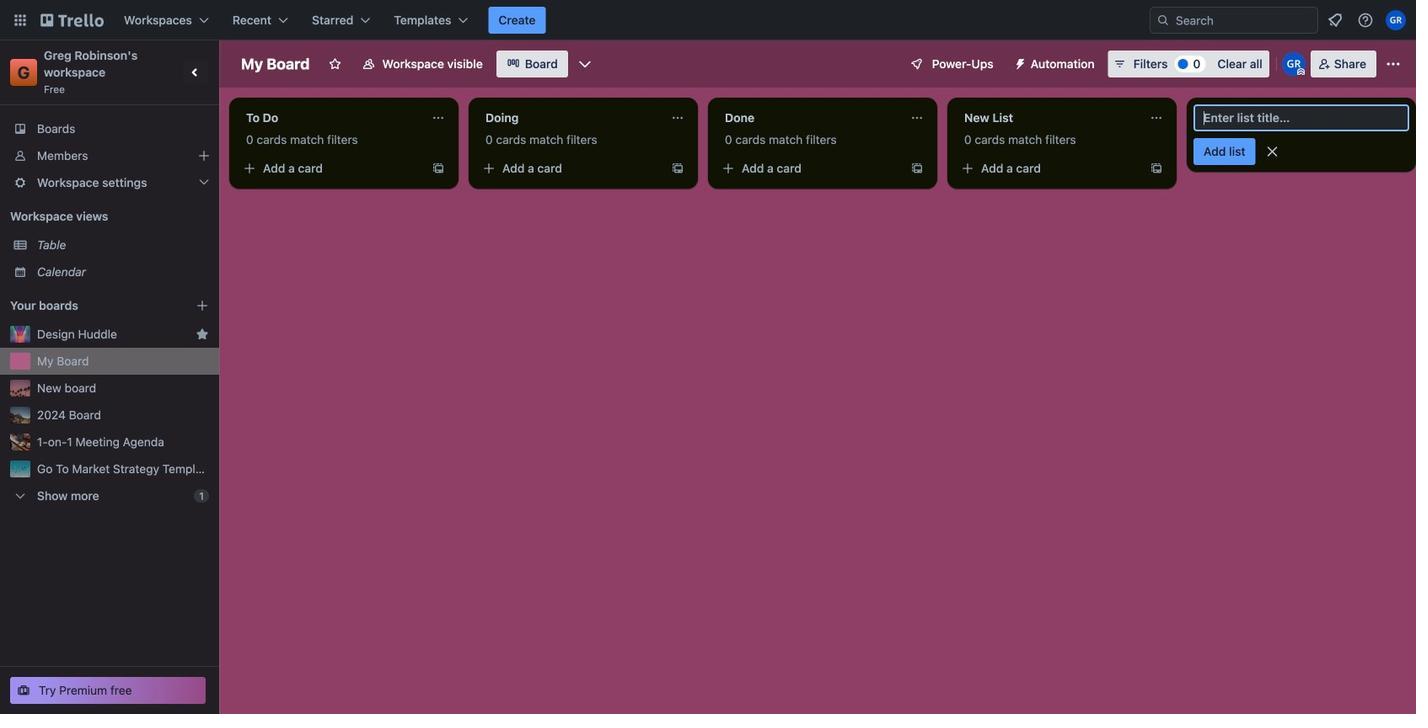Task type: describe. For each thing, give the bounding box(es) containing it.
Enter list title… text field
[[1194, 105, 1409, 132]]

customize views image
[[576, 56, 593, 72]]

this member is an admin of this board. image
[[1297, 68, 1305, 76]]

cancel list editing image
[[1264, 143, 1281, 160]]

greg robinson (gregrobinson96) image
[[1282, 52, 1306, 76]]

add board image
[[196, 299, 209, 313]]

primary element
[[0, 0, 1416, 40]]

2 create from template… image from the left
[[910, 162, 924, 175]]



Task type: locate. For each thing, give the bounding box(es) containing it.
sm image
[[1007, 51, 1031, 74]]

create from template… image
[[432, 162, 445, 175]]

0 horizontal spatial create from template… image
[[671, 162, 684, 175]]

workspace navigation collapse icon image
[[184, 61, 207, 84]]

1 horizontal spatial create from template… image
[[910, 162, 924, 175]]

create from template… image
[[671, 162, 684, 175], [910, 162, 924, 175], [1150, 162, 1163, 175]]

Search field
[[1170, 8, 1318, 32]]

show menu image
[[1385, 56, 1402, 72]]

your boards with 7 items element
[[10, 296, 170, 316]]

greg robinson (gregrobinson96) image
[[1386, 10, 1406, 30]]

None text field
[[475, 105, 664, 132], [715, 105, 904, 132], [475, 105, 664, 132], [715, 105, 904, 132]]

3 create from template… image from the left
[[1150, 162, 1163, 175]]

None text field
[[236, 105, 425, 132], [954, 105, 1143, 132], [236, 105, 425, 132], [954, 105, 1143, 132]]

star or unstar board image
[[328, 57, 342, 71]]

open information menu image
[[1357, 12, 1374, 29]]

2 horizontal spatial create from template… image
[[1150, 162, 1163, 175]]

Board name text field
[[233, 51, 318, 78]]

1 create from template… image from the left
[[671, 162, 684, 175]]

0 notifications image
[[1325, 10, 1345, 30]]

starred icon image
[[196, 328, 209, 341]]

search image
[[1157, 13, 1170, 27]]

back to home image
[[40, 7, 104, 34]]



Task type: vqa. For each thing, say whether or not it's contained in the screenshot.
7th ROW from the bottom
no



